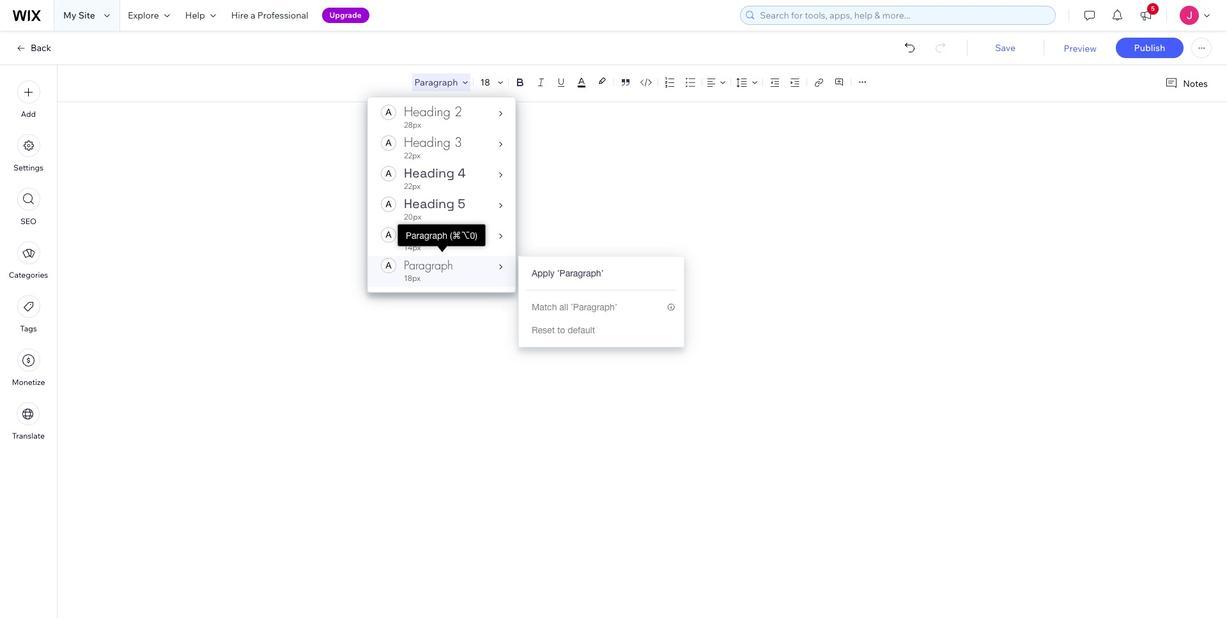 Task type: locate. For each thing, give the bounding box(es) containing it.
publish button
[[1116, 38, 1184, 58]]

apply
[[532, 268, 555, 279]]

test
[[426, 157, 441, 172], [444, 157, 459, 172], [463, 157, 478, 172]]

test test test test testx
[[406, 157, 501, 172]]

'paragraph' up default
[[571, 302, 617, 313]]

heading 5
[[404, 196, 465, 212]]

group image left heading 6
[[381, 227, 396, 243]]

2
[[454, 104, 462, 120]]

09 icons / 05 xlarge48 / 07 arrow / 01 arrow right image for 5
[[499, 203, 502, 208]]

seo
[[20, 217, 36, 226]]

test right test
[[426, 157, 441, 172]]

test down 3
[[444, 157, 459, 172]]

1 horizontal spatial 5
[[1151, 4, 1155, 13]]

1 group image from the top
[[381, 104, 396, 120]]

monetize button
[[12, 349, 45, 387]]

group image
[[381, 104, 396, 120], [381, 258, 396, 273]]

tags button
[[17, 295, 40, 334]]

3 09 icons / 05 xlarge48 / 07 arrow / 01 arrow right image from the top
[[499, 173, 502, 178]]

1 group image from the top
[[381, 135, 396, 151]]

Font Size field
[[479, 76, 493, 89]]

paragraph up heading 2
[[415, 77, 458, 88]]

hire
[[231, 10, 248, 21]]

default
[[568, 325, 595, 336]]

preview
[[1064, 43, 1097, 54]]

09 icons / 05 xlarge48 / 07 arrow / 01 arrow right image
[[499, 111, 502, 116], [499, 142, 502, 147], [499, 173, 502, 178], [499, 203, 502, 208], [499, 234, 502, 239], [499, 265, 502, 270]]

5
[[1151, 4, 1155, 13], [458, 196, 465, 212]]

heading for heading 4
[[404, 165, 454, 182]]

heading up heading 6
[[404, 196, 454, 212]]

menu
[[0, 73, 57, 449]]

translate button
[[12, 403, 45, 441]]

paragraph inside button
[[415, 77, 458, 88]]

heading
[[404, 104, 450, 120], [404, 134, 450, 151], [404, 165, 454, 182], [404, 196, 454, 212], [404, 229, 439, 240]]

0 vertical spatial group image
[[381, 104, 396, 120]]

2 group image from the top
[[381, 258, 396, 273]]

0 horizontal spatial test
[[426, 157, 441, 172]]

1 vertical spatial 5
[[458, 196, 465, 212]]

monetize
[[12, 378, 45, 387]]

2 horizontal spatial test
[[463, 157, 478, 172]]

5 down 4
[[458, 196, 465, 212]]

paragraph button
[[412, 74, 471, 91]]

0 vertical spatial 'paragraph'
[[557, 268, 604, 279]]

1 heading from the top
[[404, 104, 450, 120]]

1 09 icons / 05 xlarge48 / 07 arrow / 01 arrow right image from the top
[[499, 111, 502, 116]]

categories button
[[9, 242, 48, 280]]

22px
[[404, 151, 421, 160], [404, 182, 421, 191]]

1 test from the left
[[426, 157, 441, 172]]

09 icons / 05 xlarge48 / 07 arrow / 01 arrow right image for 4
[[499, 173, 502, 178]]

2 22px from the top
[[404, 182, 421, 191]]

1 vertical spatial group image
[[381, 258, 396, 273]]

5 heading from the top
[[404, 229, 439, 240]]

group image left test
[[381, 166, 396, 181]]

3
[[454, 134, 462, 151]]

heading left 2
[[404, 104, 450, 120]]

5 up the publish button
[[1151, 4, 1155, 13]]

paragraph up 18px
[[404, 258, 453, 273]]

1 vertical spatial paragraph
[[404, 258, 453, 273]]

publish
[[1134, 42, 1165, 54]]

1 vertical spatial 22px
[[404, 182, 421, 191]]

group image
[[381, 135, 396, 151], [381, 166, 396, 181], [381, 197, 396, 212], [381, 227, 396, 243]]

1 22px from the top
[[404, 151, 421, 160]]

heading for heading 3
[[404, 134, 450, 151]]

test left testx
[[463, 157, 478, 172]]

0 vertical spatial 5
[[1151, 4, 1155, 13]]

2 09 icons / 05 xlarge48 / 07 arrow / 01 arrow right image from the top
[[499, 142, 502, 147]]

1 horizontal spatial test
[[444, 157, 459, 172]]

18px
[[404, 274, 421, 283]]

to
[[557, 325, 565, 336]]

explore
[[128, 10, 159, 21]]

22px up heading 4
[[404, 151, 421, 160]]

0 vertical spatial paragraph
[[415, 77, 458, 88]]

back
[[31, 42, 51, 54]]

translate
[[12, 431, 45, 441]]

paragraph
[[415, 77, 458, 88], [404, 258, 453, 273]]

help button
[[178, 0, 224, 31]]

apply 'paragraph'
[[532, 268, 604, 279]]

2 group image from the top
[[381, 166, 396, 181]]

22px for heading 3
[[404, 151, 421, 160]]

2 test from the left
[[444, 157, 459, 172]]

0 vertical spatial 22px
[[404, 151, 421, 160]]

2 heading from the top
[[404, 134, 450, 151]]

3 heading from the top
[[404, 165, 454, 182]]

match all 'paragraph'
[[532, 302, 617, 313]]

'paragraph' up match all 'paragraph'
[[557, 268, 604, 279]]

4 09 icons / 05 xlarge48 / 07 arrow / 01 arrow right image from the top
[[499, 203, 502, 208]]

14px
[[404, 243, 421, 252]]

22px for heading 4
[[404, 182, 421, 191]]

09 icons / 05 xlarge48 / 07 arrow / 01 arrow right image for 6
[[499, 234, 502, 239]]

4 group image from the top
[[381, 227, 396, 243]]

4
[[458, 165, 466, 182]]

heading down 28px
[[404, 134, 450, 151]]

3 test from the left
[[463, 157, 478, 172]]

3 group image from the top
[[381, 197, 396, 212]]

group image left "heading 5"
[[381, 197, 396, 212]]

heading down heading 3
[[404, 165, 454, 182]]

a
[[251, 10, 255, 21]]

reset to default
[[532, 325, 595, 336]]

5 inside button
[[1151, 4, 1155, 13]]

group image for heading 2
[[381, 104, 396, 120]]

'paragraph'
[[557, 268, 604, 279], [571, 302, 617, 313]]

4 heading from the top
[[404, 196, 454, 212]]

5 09 icons / 05 xlarge48 / 07 arrow / 01 arrow right image from the top
[[499, 234, 502, 239]]

group image left heading 3
[[381, 135, 396, 151]]

group image for heading 3
[[381, 135, 396, 151]]

professional
[[257, 10, 308, 21]]

heading up 14px
[[404, 229, 439, 240]]

5 button
[[1132, 0, 1160, 31]]

22px down test
[[404, 182, 421, 191]]



Task type: vqa. For each thing, say whether or not it's contained in the screenshot.
0 FIELD
no



Task type: describe. For each thing, give the bounding box(es) containing it.
menu containing add
[[0, 73, 57, 449]]

save
[[995, 42, 1016, 54]]

notes
[[1183, 78, 1208, 89]]

6
[[442, 229, 447, 240]]

28px
[[404, 120, 421, 130]]

6 09 icons / 05 xlarge48 / 07 arrow / 01 arrow right image from the top
[[499, 265, 502, 270]]

settings button
[[13, 134, 43, 173]]

group image for heading 4
[[381, 166, 396, 181]]

group image for heading 5
[[381, 197, 396, 212]]

match
[[532, 302, 557, 313]]

preview button
[[1064, 43, 1097, 54]]

Add a Catchy Title text field
[[406, 118, 864, 142]]

group image for heading 6
[[381, 227, 396, 243]]

my site
[[63, 10, 95, 21]]

tags
[[20, 324, 37, 334]]

group image for paragraph
[[381, 258, 396, 273]]

test
[[406, 157, 422, 172]]

heading 4
[[404, 165, 466, 182]]

hire a professional
[[231, 10, 308, 21]]

help
[[185, 10, 205, 21]]

1 vertical spatial 'paragraph'
[[571, 302, 617, 313]]

seo button
[[17, 188, 40, 226]]

site
[[78, 10, 95, 21]]

add
[[21, 109, 36, 119]]

Search for tools, apps, help & more... field
[[756, 6, 1051, 24]]

all
[[559, 302, 568, 313]]

upgrade button
[[322, 8, 369, 23]]

my
[[63, 10, 76, 21]]

hire a professional link
[[224, 0, 316, 31]]

upgrade
[[329, 10, 362, 20]]

save button
[[980, 42, 1031, 54]]

reset
[[532, 325, 555, 336]]

heading for heading 2
[[404, 104, 450, 120]]

settings
[[13, 163, 43, 173]]

categories
[[9, 270, 48, 280]]

notes button
[[1160, 75, 1212, 92]]

heading 6
[[404, 229, 447, 240]]

09 icons / 05 xlarge48 / 07 arrow / 01 arrow right image for 3
[[499, 142, 502, 147]]

heading 2
[[404, 104, 462, 120]]

back button
[[15, 42, 51, 54]]

add button
[[17, 81, 40, 119]]

20px
[[404, 212, 421, 222]]

heading for heading 5
[[404, 196, 454, 212]]

09 icons / 05 xlarge48 / 07 arrow / 01 arrow right image for 2
[[499, 111, 502, 116]]

heading for heading 6
[[404, 229, 439, 240]]

0 horizontal spatial 5
[[458, 196, 465, 212]]

testx
[[481, 157, 501, 172]]

heading 3
[[404, 134, 462, 151]]



